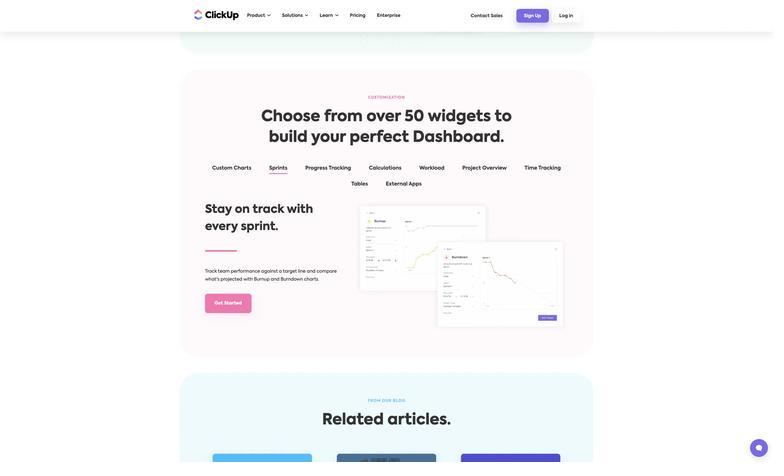 Task type: locate. For each thing, give the bounding box(es) containing it.
tracking inside button
[[329, 166, 351, 171]]

sprints
[[269, 166, 288, 171]]

workload
[[419, 166, 445, 171]]

0 vertical spatial and
[[307, 269, 316, 274]]

project overview
[[462, 166, 507, 171]]

product button
[[244, 9, 274, 22]]

team
[[218, 269, 230, 274]]

tracking right time
[[539, 166, 561, 171]]

tracking inside button
[[539, 166, 561, 171]]

50
[[405, 110, 424, 125]]

time tracking button
[[518, 164, 567, 175]]

burndown
[[281, 277, 303, 282]]

burnup
[[254, 277, 270, 282]]

progress tracking button
[[299, 164, 358, 175]]

from our blog
[[368, 400, 405, 403]]

tab list
[[199, 164, 575, 191]]

your
[[311, 130, 346, 146]]

time tracking
[[525, 166, 561, 171]]

1 vertical spatial with
[[243, 277, 253, 282]]

0 horizontal spatial with
[[243, 277, 253, 282]]

against
[[261, 269, 278, 274]]

sign
[[524, 14, 534, 18]]

enterprise
[[377, 13, 401, 18]]

1 horizontal spatial with
[[287, 204, 313, 216]]

1 horizontal spatial tracking
[[539, 166, 561, 171]]

on
[[235, 204, 250, 216]]

calculations
[[369, 166, 402, 171]]

projected
[[221, 277, 242, 282]]

enterprise link
[[374, 9, 404, 22]]

every
[[205, 221, 238, 233]]

to
[[495, 110, 512, 125]]

calculations button
[[363, 164, 408, 175]]

apps
[[409, 182, 422, 187]]

tracking right progress
[[329, 166, 351, 171]]

1 horizontal spatial and
[[307, 269, 316, 274]]

custom charts
[[212, 166, 252, 171]]

stay on track with every sprint.
[[205, 204, 313, 233]]

sprints button
[[263, 164, 294, 175]]

our
[[382, 400, 392, 403]]

learn button
[[317, 9, 342, 22]]

and
[[307, 269, 316, 274], [271, 277, 280, 282]]

progress
[[305, 166, 328, 171]]

in
[[569, 14, 573, 18]]

time
[[525, 166, 538, 171]]

learn
[[320, 13, 333, 18]]

overview
[[482, 166, 507, 171]]

and up charts.
[[307, 269, 316, 274]]

2 tracking from the left
[[539, 166, 561, 171]]

target
[[283, 269, 297, 274]]

log
[[560, 14, 568, 18]]

1 tracking from the left
[[329, 166, 351, 171]]

widgets
[[428, 110, 491, 125]]

0 vertical spatial with
[[287, 204, 313, 216]]

0 horizontal spatial tracking
[[329, 166, 351, 171]]

over
[[367, 110, 401, 125]]

custom charts button
[[206, 164, 258, 175]]

with
[[287, 204, 313, 216], [243, 277, 253, 282]]

pricing
[[350, 13, 366, 18]]

articles.
[[388, 413, 451, 429]]

sprint.
[[241, 221, 278, 233]]

sign up
[[524, 14, 541, 18]]

1 vertical spatial and
[[271, 277, 280, 282]]

tracking
[[329, 166, 351, 171], [539, 166, 561, 171]]

burndown and burnup.png image
[[355, 201, 568, 332]]

and down a
[[271, 277, 280, 282]]

with right the track
[[287, 204, 313, 216]]

with down the performance
[[243, 277, 253, 282]]

project overview button
[[456, 164, 513, 175]]

from
[[368, 400, 381, 403]]

tables
[[352, 182, 368, 187]]

product
[[247, 13, 265, 18]]



Task type: vqa. For each thing, say whether or not it's contained in the screenshot.
"time tracking" BUTTON
yes



Task type: describe. For each thing, give the bounding box(es) containing it.
progress tracking
[[305, 166, 351, 171]]

sign up button
[[517, 9, 549, 23]]

get
[[215, 301, 223, 306]]

contact sales
[[471, 14, 503, 18]]

get started button
[[205, 294, 252, 313]]

performance
[[231, 269, 260, 274]]

customization
[[368, 96, 405, 100]]

get started
[[215, 301, 242, 306]]

solutions
[[282, 13, 303, 18]]

external
[[386, 182, 408, 187]]

project
[[462, 166, 481, 171]]

charts
[[234, 166, 252, 171]]

tracking for time tracking
[[539, 166, 561, 171]]

workload button
[[413, 164, 451, 175]]

tracking for progress tracking
[[329, 166, 351, 171]]

log in
[[560, 14, 573, 18]]

related
[[322, 413, 384, 429]]

contact
[[471, 14, 490, 18]]

with inside stay on track with every sprint.
[[287, 204, 313, 216]]

charts.
[[304, 277, 319, 282]]

choose from over 50 widgets to build your perfect dashboard.
[[261, 110, 512, 146]]

compare
[[317, 269, 337, 274]]

clickup image
[[192, 8, 239, 21]]

tables button
[[345, 180, 374, 191]]

solutions button
[[279, 9, 312, 22]]

with inside the "track team performance against a target line and compare what's projected with burnup and burndown charts."
[[243, 277, 253, 282]]

blog
[[393, 400, 405, 403]]

log in link
[[552, 9, 581, 23]]

perfect
[[350, 130, 409, 146]]

0 horizontal spatial and
[[271, 277, 280, 282]]

up
[[535, 14, 541, 18]]

choose
[[261, 110, 320, 125]]

started
[[224, 301, 242, 306]]

tab list containing custom charts
[[199, 164, 575, 191]]

line
[[298, 269, 306, 274]]

build
[[269, 130, 308, 146]]

a
[[279, 269, 282, 274]]

track team performance against a target line and compare what's projected with burnup and burndown charts.
[[205, 269, 337, 282]]

external apps
[[386, 182, 422, 187]]

contact sales button
[[468, 10, 506, 21]]

external apps button
[[380, 180, 428, 191]]

track
[[205, 269, 217, 274]]

related articles.
[[322, 413, 451, 429]]

custom
[[212, 166, 233, 171]]

track
[[253, 204, 284, 216]]

dashboard.
[[413, 130, 504, 146]]

sales
[[491, 14, 503, 18]]

what's
[[205, 277, 220, 282]]

stay
[[205, 204, 232, 216]]

from
[[324, 110, 363, 125]]

pricing link
[[347, 9, 369, 22]]



